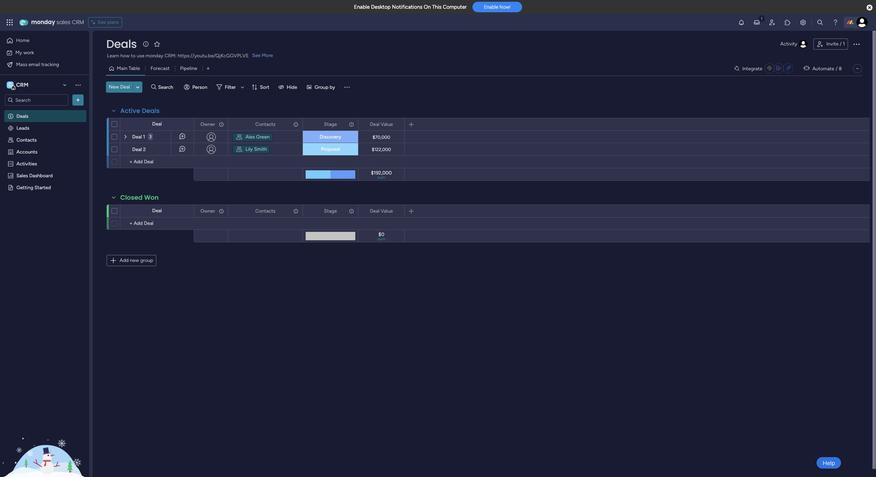 Task type: locate. For each thing, give the bounding box(es) containing it.
/ inside button
[[840, 41, 842, 47]]

1 horizontal spatial deals
[[106, 36, 137, 52]]

emails settings image
[[800, 19, 807, 26]]

1 deal value from the top
[[370, 121, 393, 127]]

filter
[[225, 84, 236, 90]]

option
[[0, 110, 89, 111]]

sales
[[16, 173, 28, 179]]

see inside button
[[98, 19, 106, 25]]

new deal button
[[106, 82, 133, 93]]

0 vertical spatial column information image
[[293, 122, 299, 127]]

2 vertical spatial contacts
[[256, 208, 276, 214]]

discovery
[[320, 134, 342, 140]]

1 right the invite
[[844, 41, 846, 47]]

1 vertical spatial stage field
[[323, 207, 339, 215]]

/ right the invite
[[840, 41, 842, 47]]

column information image
[[219, 122, 224, 127], [349, 122, 355, 127], [219, 208, 224, 214], [349, 208, 355, 214]]

add to favorites image
[[154, 40, 161, 47]]

how
[[120, 53, 130, 59]]

c
[[8, 82, 12, 88]]

0 vertical spatial owner
[[201, 121, 215, 127]]

1 contacts field from the top
[[254, 121, 278, 128]]

activities
[[16, 161, 37, 167]]

main
[[117, 65, 127, 71]]

deal value up $0
[[370, 208, 393, 214]]

/ left 8
[[836, 66, 838, 72]]

0 vertical spatial /
[[840, 41, 842, 47]]

contacts field for 1st column information icon from the bottom
[[254, 207, 278, 215]]

0 horizontal spatial monday
[[31, 18, 55, 26]]

contacts
[[256, 121, 276, 127], [16, 137, 37, 143], [256, 208, 276, 214]]

hide
[[287, 84, 297, 90]]

deal
[[120, 84, 130, 90], [152, 121, 162, 127], [370, 121, 380, 127], [132, 134, 142, 140], [132, 147, 142, 153], [152, 208, 162, 214], [370, 208, 380, 214]]

activity
[[781, 41, 798, 47]]

1
[[844, 41, 846, 47], [143, 134, 145, 140]]

Active Deals field
[[119, 106, 162, 116]]

computer
[[443, 4, 467, 10]]

1 vertical spatial column information image
[[293, 208, 299, 214]]

0 vertical spatial deal value field
[[368, 121, 395, 128]]

enable left now!
[[484, 4, 499, 10]]

0 vertical spatial stage
[[324, 121, 337, 127]]

1 vertical spatial deal value
[[370, 208, 393, 214]]

by
[[330, 84, 335, 90]]

show board description image
[[142, 41, 150, 48]]

invite members image
[[769, 19, 776, 26]]

1 horizontal spatial enable
[[484, 4, 499, 10]]

deal value for 1st deal value field from the top of the page
[[370, 121, 393, 127]]

v2 search image
[[151, 83, 156, 91]]

0 horizontal spatial deals
[[16, 113, 28, 119]]

2 sum from the top
[[378, 237, 386, 242]]

1 stage field from the top
[[323, 121, 339, 128]]

0 vertical spatial value
[[381, 121, 393, 127]]

0 horizontal spatial see
[[98, 19, 106, 25]]

0 vertical spatial stage field
[[323, 121, 339, 128]]

1 vertical spatial /
[[836, 66, 838, 72]]

/ for 8
[[836, 66, 838, 72]]

2 owner from the top
[[201, 208, 215, 214]]

crm right sales
[[72, 18, 84, 26]]

notifications
[[392, 4, 423, 10]]

dapulse integrations image
[[735, 66, 740, 71]]

deal left 2
[[132, 147, 142, 153]]

deal value field up the $70,000
[[368, 121, 395, 128]]

1 vertical spatial see
[[252, 53, 261, 58]]

0 vertical spatial owner field
[[199, 121, 217, 128]]

0 vertical spatial 1
[[844, 41, 846, 47]]

monday up home button
[[31, 18, 55, 26]]

deal 2
[[132, 147, 146, 153]]

1 vertical spatial owner field
[[199, 207, 217, 215]]

use
[[137, 53, 145, 59]]

1 vertical spatial stage
[[324, 208, 337, 214]]

svg image
[[236, 134, 243, 141]]

work
[[23, 50, 34, 55]]

learn
[[107, 53, 119, 59]]

lottie animation image
[[0, 407, 89, 477]]

0 vertical spatial contacts field
[[254, 121, 278, 128]]

deal value
[[370, 121, 393, 127], [370, 208, 393, 214]]

active deals
[[120, 106, 160, 115]]

public dashboard image
[[7, 172, 14, 179]]

pipeline button
[[175, 63, 203, 74]]

1 column information image from the top
[[293, 122, 299, 127]]

add new group
[[120, 258, 153, 264]]

more
[[262, 53, 273, 58]]

deals up leads
[[16, 113, 28, 119]]

1 horizontal spatial see
[[252, 53, 261, 58]]

1 vertical spatial contacts field
[[254, 207, 278, 215]]

monday down add to favorites image
[[146, 53, 163, 59]]

1 vertical spatial owner
[[201, 208, 215, 214]]

1 vertical spatial sum
[[378, 237, 386, 242]]

monday
[[31, 18, 55, 26], [146, 53, 163, 59]]

0 vertical spatial see
[[98, 19, 106, 25]]

automate
[[813, 66, 835, 72]]

table
[[129, 65, 140, 71]]

deal right new
[[120, 84, 130, 90]]

crm
[[72, 18, 84, 26], [16, 82, 28, 88]]

1 vertical spatial value
[[381, 208, 393, 214]]

value up $0
[[381, 208, 393, 214]]

Owner field
[[199, 121, 217, 128], [199, 207, 217, 215]]

stage
[[324, 121, 337, 127], [324, 208, 337, 214]]

2 contacts field from the top
[[254, 207, 278, 215]]

1 vertical spatial monday
[[146, 53, 163, 59]]

0 horizontal spatial 1
[[143, 134, 145, 140]]

deals right active
[[142, 106, 160, 115]]

2 value from the top
[[381, 208, 393, 214]]

enable
[[354, 4, 370, 10], [484, 4, 499, 10]]

column information image
[[293, 122, 299, 127], [293, 208, 299, 214]]

alex green
[[246, 134, 270, 140]]

Deal Value field
[[368, 121, 395, 128], [368, 207, 395, 215]]

plans
[[107, 19, 119, 25]]

$192,000 sum
[[371, 170, 392, 180]]

deals up how
[[106, 36, 137, 52]]

monday sales crm
[[31, 18, 84, 26]]

see left the plans
[[98, 19, 106, 25]]

1 horizontal spatial 1
[[844, 41, 846, 47]]

smith
[[254, 146, 267, 152]]

now!
[[500, 4, 511, 10]]

1 horizontal spatial crm
[[72, 18, 84, 26]]

closed won
[[120, 193, 159, 202]]

enable desktop notifications on this computer
[[354, 4, 467, 10]]

deal up deal 2
[[132, 134, 142, 140]]

sum for $192,000
[[378, 175, 386, 180]]

2
[[143, 147, 146, 153]]

see
[[98, 19, 106, 25], [252, 53, 261, 58]]

$70,000
[[373, 135, 391, 140]]

help
[[823, 460, 836, 467]]

Contacts field
[[254, 121, 278, 128], [254, 207, 278, 215]]

owner for 1st owner field
[[201, 121, 215, 127]]

deal value for 1st deal value field from the bottom
[[370, 208, 393, 214]]

tracking
[[41, 61, 59, 67]]

2 column information image from the top
[[293, 208, 299, 214]]

deal value up the $70,000
[[370, 121, 393, 127]]

0 horizontal spatial crm
[[16, 82, 28, 88]]

invite
[[827, 41, 839, 47]]

contacts for the contacts field for second column information icon from the bottom
[[256, 121, 276, 127]]

value for 1st deal value field from the bottom
[[381, 208, 393, 214]]

my
[[15, 50, 22, 55]]

deal up + add deal text field
[[152, 208, 162, 214]]

0 vertical spatial contacts
[[256, 121, 276, 127]]

Stage field
[[323, 121, 339, 128], [323, 207, 339, 215]]

autopilot image
[[804, 64, 810, 73]]

menu image
[[344, 84, 351, 91]]

forecast button
[[145, 63, 175, 74]]

deal value field up $0
[[368, 207, 395, 215]]

1 horizontal spatial monday
[[146, 53, 163, 59]]

1 horizontal spatial /
[[840, 41, 842, 47]]

green
[[256, 134, 270, 140]]

enable left desktop
[[354, 4, 370, 10]]

see left more
[[252, 53, 261, 58]]

mass
[[16, 61, 27, 67]]

sales dashboard
[[16, 173, 53, 179]]

2 horizontal spatial deals
[[142, 106, 160, 115]]

options image
[[218, 118, 223, 130], [293, 118, 298, 130], [349, 118, 354, 130], [395, 118, 400, 130], [293, 205, 298, 217], [395, 205, 400, 217]]

main table button
[[106, 63, 145, 74]]

1 owner field from the top
[[199, 121, 217, 128]]

0 vertical spatial sum
[[378, 175, 386, 180]]

0 vertical spatial deal value
[[370, 121, 393, 127]]

add new group button
[[107, 255, 156, 266]]

sum inside $192,000 sum
[[378, 175, 386, 180]]

1 vertical spatial contacts
[[16, 137, 37, 143]]

1 vertical spatial deal value field
[[368, 207, 395, 215]]

1 left '3'
[[143, 134, 145, 140]]

value
[[381, 121, 393, 127], [381, 208, 393, 214]]

crm right workspace icon
[[16, 82, 28, 88]]

1 sum from the top
[[378, 175, 386, 180]]

value up the $70,000
[[381, 121, 393, 127]]

Closed Won field
[[119, 193, 161, 202]]

forecast
[[151, 65, 170, 71]]

/
[[840, 41, 842, 47], [836, 66, 838, 72]]

options image
[[853, 40, 861, 48], [75, 97, 82, 104], [218, 205, 223, 217], [349, 205, 354, 217]]

help image
[[833, 19, 840, 26]]

1 value from the top
[[381, 121, 393, 127]]

list box
[[0, 109, 89, 288]]

see plans button
[[88, 17, 122, 28]]

1 inside button
[[844, 41, 846, 47]]

contacts field for second column information icon from the bottom
[[254, 121, 278, 128]]

0 vertical spatial crm
[[72, 18, 84, 26]]

enable now! button
[[473, 2, 523, 12]]

1 vertical spatial 1
[[143, 134, 145, 140]]

list box containing deals
[[0, 109, 89, 288]]

2 stage from the top
[[324, 208, 337, 214]]

dashboard
[[29, 173, 53, 179]]

activity button
[[778, 39, 811, 50]]

1 owner from the top
[[201, 121, 215, 127]]

$0
[[379, 232, 385, 238]]

apps image
[[785, 19, 792, 26]]

deals
[[106, 36, 137, 52], [142, 106, 160, 115], [16, 113, 28, 119]]

home button
[[4, 35, 75, 46]]

contacts inside list box
[[16, 137, 37, 143]]

monday inside learn how to use monday crm: https://youtu.be/qjkcggvplve see more
[[146, 53, 163, 59]]

1 vertical spatial crm
[[16, 82, 28, 88]]

add view image
[[207, 66, 210, 71]]

0 horizontal spatial /
[[836, 66, 838, 72]]

enable inside enable now! "button"
[[484, 4, 499, 10]]

0 horizontal spatial enable
[[354, 4, 370, 10]]

getting
[[16, 184, 33, 190]]

2 deal value from the top
[[370, 208, 393, 214]]

1 deal value field from the top
[[368, 121, 395, 128]]

arrow down image
[[238, 83, 247, 91]]



Task type: vqa. For each thing, say whether or not it's contained in the screenshot.
7
no



Task type: describe. For each thing, give the bounding box(es) containing it.
alex green element
[[233, 133, 273, 141]]

pipeline
[[180, 65, 197, 71]]

Search field
[[156, 82, 177, 92]]

won
[[144, 193, 159, 202]]

new
[[130, 258, 139, 264]]

started
[[35, 184, 51, 190]]

my work
[[15, 50, 34, 55]]

lottie animation element
[[0, 407, 89, 477]]

sort
[[260, 84, 270, 90]]

https://youtu.be/qjkcggvplve
[[178, 53, 249, 59]]

search everything image
[[817, 19, 824, 26]]

2 stage field from the top
[[323, 207, 339, 215]]

main table
[[117, 65, 140, 71]]

new deal
[[109, 84, 130, 90]]

1 image
[[759, 14, 765, 22]]

lily
[[246, 146, 253, 152]]

$122,000
[[372, 147, 391, 152]]

angle down image
[[136, 85, 139, 90]]

deal up $0
[[370, 208, 380, 214]]

new
[[109, 84, 119, 90]]

$192,000
[[371, 170, 392, 176]]

invite / 1
[[827, 41, 846, 47]]

value for 1st deal value field from the top of the page
[[381, 121, 393, 127]]

lily smith
[[246, 146, 267, 152]]

see inside learn how to use monday crm: https://youtu.be/qjkcggvplve see more
[[252, 53, 261, 58]]

help button
[[817, 457, 842, 469]]

+ Add Deal text field
[[124, 219, 191, 228]]

my work button
[[4, 47, 75, 58]]

Search in workspace field
[[15, 96, 58, 104]]

sum for $0
[[378, 237, 386, 242]]

hide button
[[276, 82, 302, 93]]

3 button
[[148, 131, 153, 143]]

deal inside button
[[120, 84, 130, 90]]

+ Add Deal text field
[[124, 158, 191, 166]]

svg image
[[236, 146, 243, 153]]

filter button
[[214, 82, 247, 93]]

enable for enable now!
[[484, 4, 499, 10]]

getting started
[[16, 184, 51, 190]]

$0 sum
[[378, 232, 386, 242]]

learn how to use monday crm: https://youtu.be/qjkcggvplve see more
[[107, 53, 273, 59]]

invite / 1 button
[[814, 39, 849, 50]]

proposal
[[321, 146, 340, 152]]

workspace options image
[[75, 81, 82, 88]]

automate / 8
[[813, 66, 842, 72]]

desktop
[[371, 4, 391, 10]]

Deals field
[[105, 36, 139, 52]]

enable now!
[[484, 4, 511, 10]]

accounts
[[16, 149, 37, 155]]

active
[[120, 106, 140, 115]]

group by
[[315, 84, 335, 90]]

on
[[424, 4, 431, 10]]

integrate
[[743, 66, 763, 72]]

mass email tracking button
[[4, 59, 75, 70]]

mass email tracking
[[16, 61, 59, 67]]

workspace selection element
[[7, 81, 30, 90]]

workspace image
[[7, 81, 14, 89]]

dapulse close image
[[867, 4, 873, 11]]

group by button
[[304, 82, 340, 93]]

/ for 1
[[840, 41, 842, 47]]

group
[[315, 84, 329, 90]]

to
[[131, 53, 136, 59]]

1 stage from the top
[[324, 121, 337, 127]]

sales
[[57, 18, 70, 26]]

group
[[140, 258, 153, 264]]

enable for enable desktop notifications on this computer
[[354, 4, 370, 10]]

2 owner field from the top
[[199, 207, 217, 215]]

leads
[[16, 125, 29, 131]]

email
[[29, 61, 40, 67]]

select product image
[[6, 19, 13, 26]]

8
[[839, 66, 842, 72]]

deals inside field
[[142, 106, 160, 115]]

this
[[432, 4, 442, 10]]

collapse board header image
[[855, 66, 861, 71]]

alex
[[246, 134, 255, 140]]

2 deal value field from the top
[[368, 207, 395, 215]]

home
[[16, 37, 29, 43]]

deal 1
[[132, 134, 145, 140]]

crm:
[[165, 53, 177, 59]]

deal up 3 button
[[152, 121, 162, 127]]

3
[[149, 134, 152, 139]]

person button
[[181, 82, 212, 93]]

person
[[192, 84, 207, 90]]

sort button
[[249, 82, 274, 93]]

notifications image
[[739, 19, 746, 26]]

contacts for the contacts field associated with 1st column information icon from the bottom
[[256, 208, 276, 214]]

add
[[120, 258, 129, 264]]

deal up the $70,000
[[370, 121, 380, 127]]

christina overa image
[[857, 17, 868, 28]]

inbox image
[[754, 19, 761, 26]]

lily smith element
[[233, 145, 270, 154]]

see more link
[[252, 52, 274, 59]]

0 vertical spatial monday
[[31, 18, 55, 26]]

owner for 1st owner field from the bottom of the page
[[201, 208, 215, 214]]

public board image
[[7, 184, 14, 191]]

crm inside workspace selection element
[[16, 82, 28, 88]]

closed
[[120, 193, 143, 202]]



